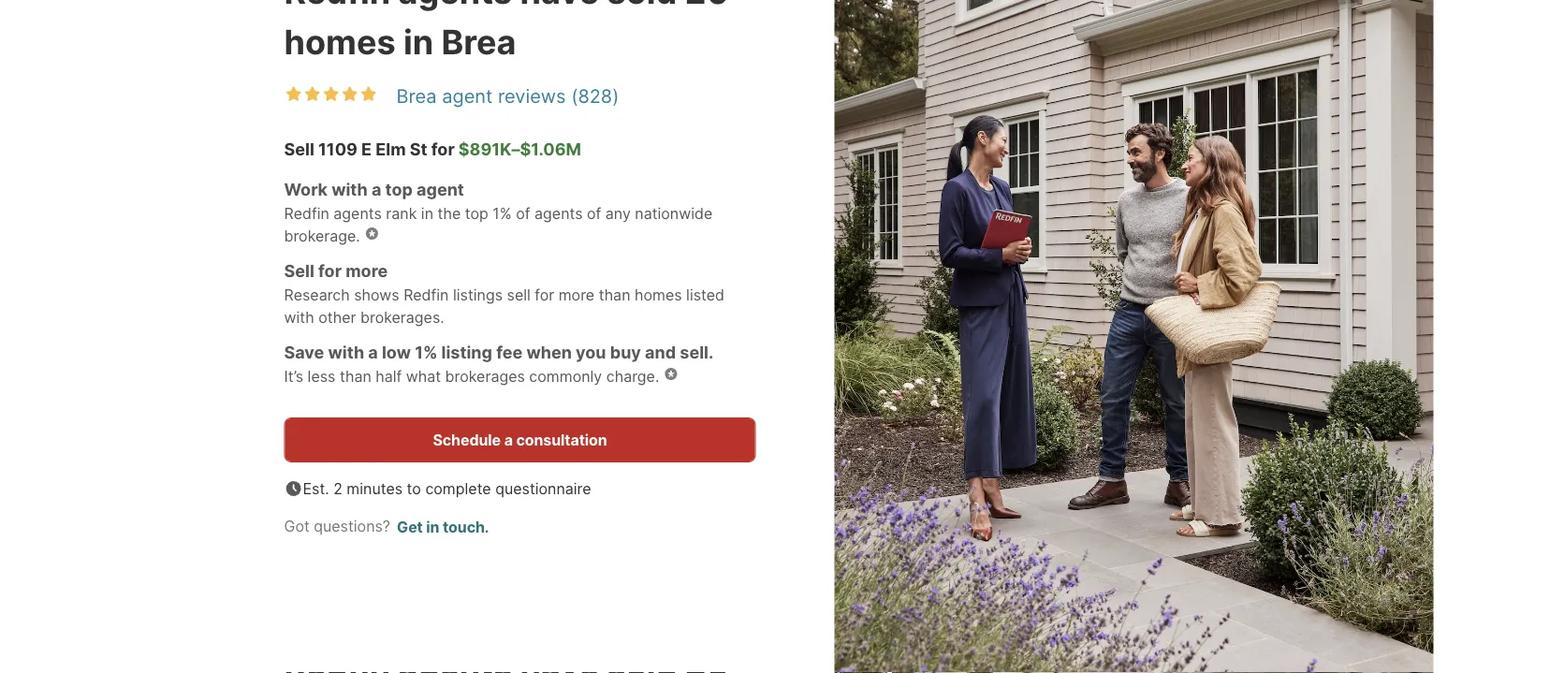 Task type: describe. For each thing, give the bounding box(es) containing it.
2
[[334, 480, 343, 498]]

homes inside 'redfin agents have sold 20 homes in brea'
[[284, 22, 396, 62]]

1 vertical spatial 1%
[[415, 342, 438, 363]]

schedule
[[433, 431, 501, 449]]

it's less than half what brokerages commonly charge.
[[284, 367, 660, 386]]

st
[[410, 139, 428, 160]]

listings
[[453, 286, 503, 304]]

in for get
[[426, 518, 440, 536]]

redfin for redfin agents have sold 20 homes in brea
[[284, 0, 391, 12]]

1 vertical spatial than
[[340, 367, 372, 386]]

research
[[284, 286, 350, 304]]

minutes
[[347, 480, 403, 498]]

reviews
[[498, 85, 566, 108]]

rating 4.9 out of 5 element
[[284, 84, 378, 106]]

agents for have
[[399, 0, 512, 12]]

a for low
[[368, 342, 378, 363]]

est. 2 minutes to complete questionnaire
[[303, 480, 592, 498]]

listed
[[687, 286, 725, 304]]

(
[[571, 85, 578, 108]]

sell for sell 1109 e elm st for $891k – $1.06m
[[284, 139, 315, 160]]

brea agent reviews ( 828 )
[[397, 85, 619, 108]]

1 vertical spatial agent
[[417, 180, 464, 200]]

0 vertical spatial top
[[385, 180, 413, 200]]

to
[[407, 480, 421, 498]]

brea inside 'redfin agents have sold 20 homes in brea'
[[442, 22, 517, 62]]

get
[[397, 518, 423, 536]]

work with a top agent
[[284, 180, 464, 200]]

with inside sell for more research shows redfin listings sell for more than homes listed with other brokerages.
[[284, 308, 314, 327]]

est.
[[303, 480, 329, 498]]

in inside 'redfin agents have sold 20 homes in brea'
[[404, 22, 434, 62]]

rank
[[386, 204, 417, 223]]

0 vertical spatial for
[[432, 139, 455, 160]]

what
[[406, 367, 441, 386]]

with for work
[[332, 180, 368, 200]]

0 vertical spatial more
[[346, 261, 388, 282]]

sell 1109 e elm st for $891k – $1.06m
[[284, 139, 582, 160]]

when
[[527, 342, 572, 363]]

fee
[[496, 342, 523, 363]]

sell for sell for more research shows redfin listings sell for more than homes listed with other brokerages.
[[284, 261, 315, 282]]

0 vertical spatial agent
[[442, 85, 493, 108]]

buy
[[610, 342, 641, 363]]

consultation
[[516, 431, 607, 449]]

get in touch. button
[[395, 515, 492, 541]]

the
[[438, 204, 461, 223]]

828
[[578, 85, 613, 108]]

brokerages.
[[361, 308, 445, 327]]

than inside sell for more research shows redfin listings sell for more than homes listed with other brokerages.
[[599, 286, 631, 304]]

2 horizontal spatial agents
[[535, 204, 583, 223]]

agents for rank
[[334, 204, 382, 223]]

1% inside the redfin agents rank in the top 1% of agents of any nationwide brokerage.
[[493, 204, 512, 223]]

redfin for redfin agents rank in the top 1% of agents of any nationwide brokerage.
[[284, 204, 329, 223]]

save with a low 1% listing fee when you buy and sell.
[[284, 342, 714, 363]]

shows
[[354, 286, 400, 304]]

charge.
[[607, 367, 660, 386]]

and
[[645, 342, 676, 363]]

sell.
[[680, 342, 714, 363]]

got
[[284, 518, 310, 536]]

touch.
[[443, 518, 489, 536]]



Task type: locate. For each thing, give the bounding box(es) containing it.
1 of from the left
[[516, 204, 531, 223]]

for right the st at the top left
[[432, 139, 455, 160]]

of down –
[[516, 204, 531, 223]]

1109
[[318, 139, 358, 160]]

for
[[432, 139, 455, 160], [318, 261, 342, 282], [535, 286, 555, 304]]

with up less
[[328, 342, 364, 363]]

redfin
[[284, 0, 391, 12], [284, 204, 329, 223], [404, 286, 449, 304]]

1 horizontal spatial top
[[465, 204, 489, 223]]

half
[[376, 367, 402, 386]]

questions?
[[314, 518, 391, 536]]

sell
[[507, 286, 531, 304]]

1 vertical spatial more
[[559, 286, 595, 304]]

have
[[520, 0, 599, 12]]

0 vertical spatial homes
[[284, 22, 396, 62]]

a down the e
[[372, 180, 382, 200]]

with down 1109
[[332, 180, 368, 200]]

homes
[[284, 22, 396, 62], [635, 286, 682, 304]]

0 horizontal spatial top
[[385, 180, 413, 200]]

$1.06m
[[520, 139, 582, 160]]

agent up $891k
[[442, 85, 493, 108]]

0 horizontal spatial of
[[516, 204, 531, 223]]

1 horizontal spatial than
[[599, 286, 631, 304]]

1 vertical spatial with
[[284, 308, 314, 327]]

sold
[[607, 0, 677, 12]]

$891k
[[459, 139, 512, 160]]

schedule a consultation
[[433, 431, 607, 449]]

1 horizontal spatial more
[[559, 286, 595, 304]]

homes inside sell for more research shows redfin listings sell for more than homes listed with other brokerages.
[[635, 286, 682, 304]]

a left low
[[368, 342, 378, 363]]

a inside the schedule a consultation button
[[504, 431, 513, 449]]

schedule a consultation button
[[284, 418, 756, 463]]

2 vertical spatial for
[[535, 286, 555, 304]]

2 horizontal spatial for
[[535, 286, 555, 304]]

questionnaire
[[496, 480, 592, 498]]

2 sell from the top
[[284, 261, 315, 282]]

0 horizontal spatial 1%
[[415, 342, 438, 363]]

sell left 1109
[[284, 139, 315, 160]]

complete
[[426, 480, 491, 498]]

in inside the redfin agents rank in the top 1% of agents of any nationwide brokerage.
[[421, 204, 434, 223]]

1 vertical spatial for
[[318, 261, 342, 282]]

in inside got questions? get in touch.
[[426, 518, 440, 536]]

redfin inside 'redfin agents have sold 20 homes in brea'
[[284, 0, 391, 12]]

brokerages
[[445, 367, 525, 386]]

brea
[[442, 22, 517, 62], [397, 85, 437, 108]]

than
[[599, 286, 631, 304], [340, 367, 372, 386]]

0 vertical spatial in
[[404, 22, 434, 62]]

of left any
[[587, 204, 602, 223]]

top right the
[[465, 204, 489, 223]]

in for rank
[[421, 204, 434, 223]]

1 horizontal spatial 1%
[[493, 204, 512, 223]]

less
[[308, 367, 336, 386]]

agent
[[442, 85, 493, 108], [417, 180, 464, 200]]

2 vertical spatial a
[[504, 431, 513, 449]]

2 vertical spatial in
[[426, 518, 440, 536]]

more up shows
[[346, 261, 388, 282]]

sell up research
[[284, 261, 315, 282]]

1 vertical spatial top
[[465, 204, 489, 223]]

sell inside sell for more research shows redfin listings sell for more than homes listed with other brokerages.
[[284, 261, 315, 282]]

for right the sell
[[535, 286, 555, 304]]

0 horizontal spatial brea
[[397, 85, 437, 108]]

redfin agents rank in the top 1% of agents of any nationwide brokerage.
[[284, 204, 713, 245]]

elm
[[376, 139, 406, 160]]

redfin agents have sold 20 homes in brea
[[284, 0, 730, 62]]

it's
[[284, 367, 304, 386]]

a right schedule
[[504, 431, 513, 449]]

2 of from the left
[[587, 204, 602, 223]]

a
[[372, 180, 382, 200], [368, 342, 378, 363], [504, 431, 513, 449]]

0 horizontal spatial more
[[346, 261, 388, 282]]

1% up "what"
[[415, 342, 438, 363]]

more right the sell
[[559, 286, 595, 304]]

of
[[516, 204, 531, 223], [587, 204, 602, 223]]

listing
[[442, 342, 493, 363]]

sell
[[284, 139, 315, 160], [284, 261, 315, 282]]

redfin up rating 4.9 out of 5 element
[[284, 0, 391, 12]]

agents
[[399, 0, 512, 12], [334, 204, 382, 223], [535, 204, 583, 223]]

agents inside 'redfin agents have sold 20 homes in brea'
[[399, 0, 512, 12]]

than up buy
[[599, 286, 631, 304]]

0 vertical spatial redfin
[[284, 0, 391, 12]]

1 vertical spatial brea
[[397, 85, 437, 108]]

–
[[512, 139, 520, 160]]

agent up the
[[417, 180, 464, 200]]

got questions? get in touch.
[[284, 518, 489, 536]]

homes left listed at the left top of the page
[[635, 286, 682, 304]]

homes up rating 4.9 out of 5 element
[[284, 22, 396, 62]]

20
[[685, 0, 730, 12]]

)
[[613, 85, 619, 108]]

1 horizontal spatial of
[[587, 204, 602, 223]]

1 horizontal spatial homes
[[635, 286, 682, 304]]

with
[[332, 180, 368, 200], [284, 308, 314, 327], [328, 342, 364, 363]]

redfin inside the redfin agents rank in the top 1% of agents of any nationwide brokerage.
[[284, 204, 329, 223]]

1 vertical spatial a
[[368, 342, 378, 363]]

0 horizontal spatial homes
[[284, 22, 396, 62]]

1 vertical spatial redfin
[[284, 204, 329, 223]]

than left half
[[340, 367, 372, 386]]

other
[[319, 308, 356, 327]]

nationwide
[[635, 204, 713, 223]]

redfin up brokerages.
[[404, 286, 449, 304]]

low
[[382, 342, 411, 363]]

redfin inside sell for more research shows redfin listings sell for more than homes listed with other brokerages.
[[404, 286, 449, 304]]

0 horizontal spatial for
[[318, 261, 342, 282]]

sell for more research shows redfin listings sell for more than homes listed with other brokerages.
[[284, 261, 725, 327]]

in
[[404, 22, 434, 62], [421, 204, 434, 223], [426, 518, 440, 536]]

top
[[385, 180, 413, 200], [465, 204, 489, 223]]

1 sell from the top
[[284, 139, 315, 160]]

1 vertical spatial sell
[[284, 261, 315, 282]]

with down research
[[284, 308, 314, 327]]

with for save
[[328, 342, 364, 363]]

commonly
[[529, 367, 602, 386]]

1 vertical spatial homes
[[635, 286, 682, 304]]

0 horizontal spatial than
[[340, 367, 372, 386]]

redfin down work
[[284, 204, 329, 223]]

brea up brea agent reviews ( 828 )
[[442, 22, 517, 62]]

1 horizontal spatial agents
[[399, 0, 512, 12]]

1 horizontal spatial brea
[[442, 22, 517, 62]]

1 horizontal spatial for
[[432, 139, 455, 160]]

brokerage.
[[284, 227, 360, 245]]

a for top
[[372, 180, 382, 200]]

for up research
[[318, 261, 342, 282]]

more
[[346, 261, 388, 282], [559, 286, 595, 304]]

1% right the
[[493, 204, 512, 223]]

0 horizontal spatial agents
[[334, 204, 382, 223]]

0 vertical spatial than
[[599, 286, 631, 304]]

1 vertical spatial in
[[421, 204, 434, 223]]

any
[[606, 204, 631, 223]]

0 vertical spatial 1%
[[493, 204, 512, 223]]

top up 'rank'
[[385, 180, 413, 200]]

1%
[[493, 204, 512, 223], [415, 342, 438, 363]]

0 vertical spatial with
[[332, 180, 368, 200]]

save
[[284, 342, 324, 363]]

work
[[284, 180, 328, 200]]

e
[[362, 139, 372, 160]]

0 vertical spatial sell
[[284, 139, 315, 160]]

0 vertical spatial brea
[[442, 22, 517, 62]]

top inside the redfin agents rank in the top 1% of agents of any nationwide brokerage.
[[465, 204, 489, 223]]

you
[[576, 342, 606, 363]]

brea up the st at the top left
[[397, 85, 437, 108]]

2 vertical spatial with
[[328, 342, 364, 363]]

0 vertical spatial a
[[372, 180, 382, 200]]

2 vertical spatial redfin
[[404, 286, 449, 304]]



Task type: vqa. For each thing, say whether or not it's contained in the screenshot.
"can"
no



